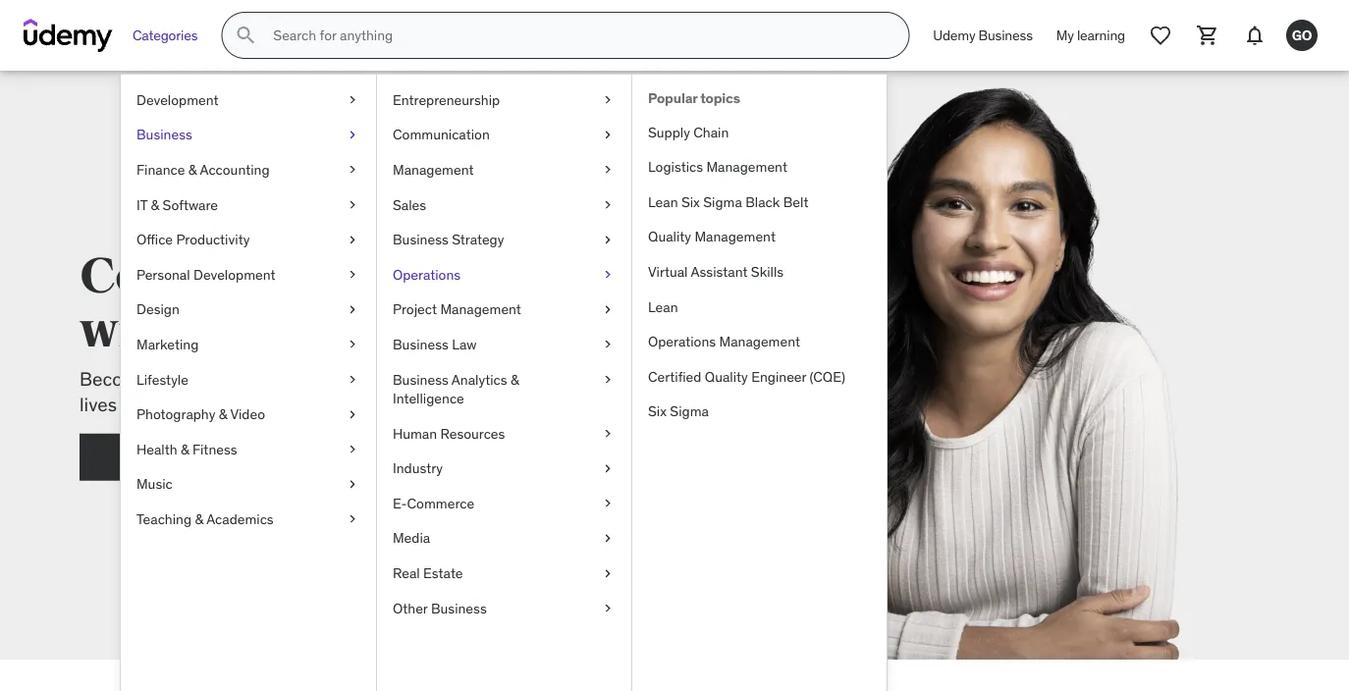 Task type: describe. For each thing, give the bounding box(es) containing it.
supply
[[648, 123, 690, 141]]

my learning link
[[1045, 12, 1137, 59]]

human resources link
[[377, 416, 631, 451]]

get
[[195, 447, 222, 467]]

finance & accounting
[[137, 161, 270, 178]]

industry
[[393, 460, 443, 477]]

udemy image
[[24, 19, 113, 52]]

xsmall image for media
[[600, 529, 616, 548]]

my learning
[[1057, 26, 1125, 44]]

photography
[[137, 405, 215, 423]]

get started
[[195, 447, 278, 467]]

business for business
[[137, 126, 192, 143]]

other business link
[[377, 591, 631, 626]]

skills
[[751, 263, 784, 281]]

udemy business link
[[922, 12, 1045, 59]]

own
[[263, 393, 297, 417]]

Search for anything text field
[[269, 19, 885, 52]]

industry link
[[377, 451, 631, 486]]

management link
[[377, 152, 631, 187]]

lean six sigma black belt
[[648, 193, 809, 211]]

resources
[[440, 425, 505, 442]]

xsmall image for business
[[345, 125, 360, 145]]

project
[[393, 301, 437, 318]]

get started link
[[80, 434, 394, 481]]

your
[[222, 393, 258, 417]]

sigma inside six sigma 'link'
[[670, 403, 709, 420]]

business for business strategy
[[393, 231, 449, 248]]

1 vertical spatial quality
[[705, 368, 748, 385]]

become
[[80, 367, 149, 390]]

it
[[137, 196, 148, 213]]

xsmall image for communication
[[600, 125, 616, 145]]

management for project management
[[440, 301, 521, 318]]

management for logistics management
[[707, 158, 788, 176]]

logistics management
[[648, 158, 788, 176]]

it & software
[[137, 196, 218, 213]]

video
[[230, 405, 265, 423]]

personal development link
[[121, 257, 376, 292]]

change
[[299, 367, 360, 390]]

other
[[393, 599, 428, 617]]

six inside six sigma 'link'
[[648, 403, 667, 420]]

finance & accounting link
[[121, 152, 376, 187]]

development inside personal development link
[[193, 266, 276, 283]]

my
[[1057, 26, 1074, 44]]

business for business analytics & intelligence
[[393, 370, 449, 388]]

xsmall image for office productivity
[[345, 230, 360, 249]]

business strategy link
[[377, 222, 631, 257]]

law
[[452, 336, 477, 353]]

an
[[153, 367, 174, 390]]

xsmall image for management
[[600, 160, 616, 180]]

lifestyle
[[137, 370, 188, 388]]

& inside "business analytics & intelligence"
[[511, 370, 519, 388]]

media
[[393, 530, 430, 547]]

communication
[[393, 126, 490, 143]]

topics
[[700, 89, 740, 107]]

supply chain
[[648, 123, 729, 141]]

software
[[163, 196, 218, 213]]

udemy business
[[933, 26, 1033, 44]]

operations element
[[631, 75, 887, 691]]

business analytics & intelligence link
[[377, 362, 631, 416]]

popular topics
[[648, 89, 740, 107]]

operations management
[[648, 333, 800, 350]]

—
[[121, 393, 137, 417]]

entrepreneurship link
[[377, 82, 631, 117]]

xsmall image for photography & video
[[345, 405, 360, 424]]

xsmall image for finance & accounting
[[345, 160, 360, 180]]

xsmall image for industry
[[600, 459, 616, 478]]

e-
[[393, 495, 407, 512]]

xsmall image for project management
[[600, 300, 616, 319]]

certified
[[648, 368, 702, 385]]

supply chain link
[[632, 115, 887, 150]]

xsmall image for lifestyle
[[345, 370, 360, 389]]

design link
[[121, 292, 376, 327]]

(cqe)
[[810, 368, 846, 385]]

estate
[[423, 565, 463, 582]]

xsmall image for business analytics & intelligence
[[600, 370, 616, 389]]

go
[[1292, 26, 1312, 44]]

lean six sigma black belt link
[[632, 185, 887, 220]]

other business
[[393, 599, 487, 617]]

personal development
[[137, 266, 276, 283]]

business law
[[393, 336, 477, 353]]

virtual assistant skills
[[648, 263, 784, 281]]

wishlist image
[[1149, 24, 1173, 47]]



Task type: vqa. For each thing, say whether or not it's contained in the screenshot.
the Categories
yes



Task type: locate. For each thing, give the bounding box(es) containing it.
0 vertical spatial sigma
[[703, 193, 742, 211]]

business right udemy
[[979, 26, 1033, 44]]

0 vertical spatial quality
[[648, 228, 691, 246]]

fitness
[[192, 440, 237, 458]]

business link
[[121, 117, 376, 152]]

xsmall image inside "human resources" link
[[600, 424, 616, 443]]

xsmall image inside photography & video link
[[345, 405, 360, 424]]

quality management
[[648, 228, 776, 246]]

business inside "business analytics & intelligence"
[[393, 370, 449, 388]]

xsmall image for music
[[345, 475, 360, 494]]

music
[[137, 475, 173, 493]]

finance
[[137, 161, 185, 178]]

real estate
[[393, 565, 463, 582]]

notifications image
[[1243, 24, 1267, 47]]

business down project
[[393, 336, 449, 353]]

1 vertical spatial sigma
[[670, 403, 709, 420]]

& left get
[[181, 440, 189, 458]]

1 lean from the top
[[648, 193, 678, 211]]

health & fitness link
[[121, 432, 376, 467]]

e-commerce link
[[377, 486, 631, 521]]

xsmall image inside design 'link'
[[345, 300, 360, 319]]

categories
[[133, 26, 198, 44]]

started
[[225, 447, 278, 467]]

intelligence
[[393, 390, 464, 407]]

& right teaching
[[195, 510, 203, 528]]

management for quality management
[[695, 228, 776, 246]]

development down 'office productivity' "link" at top left
[[193, 266, 276, 283]]

shopping cart with 0 items image
[[1196, 24, 1220, 47]]

xsmall image for personal development
[[345, 265, 360, 284]]

management down lean link
[[719, 333, 800, 350]]

xsmall image inside business analytics & intelligence link
[[600, 370, 616, 389]]

& right it
[[151, 196, 159, 213]]

office productivity link
[[121, 222, 376, 257]]

0 horizontal spatial quality
[[648, 228, 691, 246]]

lean link
[[632, 289, 887, 324]]

design
[[137, 301, 180, 318]]

instructor
[[178, 367, 259, 390]]

0 vertical spatial development
[[137, 91, 219, 109]]

xsmall image inside "lifestyle" link
[[345, 370, 360, 389]]

management down communication
[[393, 161, 474, 178]]

1 vertical spatial development
[[193, 266, 276, 283]]

lean down logistics
[[648, 193, 678, 211]]

0 vertical spatial lean
[[648, 193, 678, 211]]

xsmall image inside 'development' link
[[345, 90, 360, 110]]

xsmall image for entrepreneurship
[[600, 90, 616, 110]]

chain
[[694, 123, 729, 141]]

personal
[[137, 266, 190, 283]]

come
[[80, 246, 215, 307]]

1 vertical spatial lean
[[648, 298, 678, 316]]

xsmall image for real estate
[[600, 564, 616, 583]]

teaching & academics link
[[121, 502, 376, 537]]

quality management link
[[632, 220, 887, 255]]

logistics
[[648, 158, 703, 176]]

xsmall image inside other business link
[[600, 599, 616, 618]]

entrepreneurship
[[393, 91, 500, 109]]

operations up certified
[[648, 333, 716, 350]]

development down categories dropdown button
[[137, 91, 219, 109]]

xsmall image inside "business strategy" link
[[600, 230, 616, 249]]

six inside the lean six sigma black belt link
[[681, 193, 700, 211]]

development
[[137, 91, 219, 109], [193, 266, 276, 283]]

six sigma link
[[632, 394, 887, 429]]

certified quality engineer (cqe) link
[[632, 359, 887, 394]]

communication link
[[377, 117, 631, 152]]

xsmall image
[[600, 90, 616, 110], [600, 125, 616, 145], [345, 160, 360, 180], [600, 195, 616, 214], [600, 230, 616, 249], [600, 300, 616, 319], [345, 335, 360, 354], [600, 335, 616, 354], [345, 370, 360, 389], [600, 370, 616, 389], [600, 424, 616, 443], [345, 440, 360, 459], [600, 459, 616, 478], [345, 475, 360, 494], [600, 494, 616, 513], [600, 529, 616, 548], [600, 564, 616, 583], [600, 599, 616, 618]]

submit search image
[[234, 24, 258, 47]]

xsmall image inside personal development link
[[345, 265, 360, 284]]

with
[[80, 300, 184, 361]]

xsmall image inside e-commerce link
[[600, 494, 616, 513]]

lean
[[648, 193, 678, 211], [648, 298, 678, 316]]

0 vertical spatial six
[[681, 193, 700, 211]]

business down estate
[[431, 599, 487, 617]]

teaching
[[137, 510, 192, 528]]

business
[[979, 26, 1033, 44], [137, 126, 192, 143], [393, 231, 449, 248], [393, 336, 449, 353], [393, 370, 449, 388], [431, 599, 487, 617]]

lean for lean
[[648, 298, 678, 316]]

xsmall image inside media link
[[600, 529, 616, 548]]

management down lean six sigma black belt on the top
[[695, 228, 776, 246]]

business analytics & intelligence
[[393, 370, 519, 407]]

xsmall image for design
[[345, 300, 360, 319]]

xsmall image for e-commerce
[[600, 494, 616, 513]]

management for operations management
[[719, 333, 800, 350]]

lifestyle link
[[121, 362, 376, 397]]

1 vertical spatial operations
[[648, 333, 716, 350]]

operations link
[[377, 257, 631, 292]]

learning
[[1077, 26, 1125, 44]]

business for business law
[[393, 336, 449, 353]]

quality down operations management
[[705, 368, 748, 385]]

management up law
[[440, 301, 521, 318]]

analytics
[[452, 370, 507, 388]]

xsmall image for sales
[[600, 195, 616, 214]]

teach
[[223, 246, 351, 307]]

e-commerce
[[393, 495, 474, 512]]

human
[[393, 425, 437, 442]]

xsmall image for health & fitness
[[345, 440, 360, 459]]

xsmall image inside "health & fitness" link
[[345, 440, 360, 459]]

business up intelligence
[[393, 370, 449, 388]]

sigma
[[703, 193, 742, 211], [670, 403, 709, 420]]

popular
[[648, 89, 698, 107]]

xsmall image inside operations link
[[600, 265, 616, 284]]

xsmall image for marketing
[[345, 335, 360, 354]]

0 horizontal spatial six
[[648, 403, 667, 420]]

xsmall image inside entrepreneurship link
[[600, 90, 616, 110]]

logistics management link
[[632, 150, 887, 185]]

& for video
[[219, 405, 227, 423]]

six down certified
[[648, 403, 667, 420]]

operations for operations management
[[648, 333, 716, 350]]

productivity
[[176, 231, 250, 248]]

management
[[707, 158, 788, 176], [393, 161, 474, 178], [695, 228, 776, 246], [440, 301, 521, 318], [719, 333, 800, 350]]

& left video
[[219, 405, 227, 423]]

operations for operations
[[393, 266, 461, 283]]

real
[[393, 565, 420, 582]]

lean down virtual
[[648, 298, 678, 316]]

xsmall image inside business link
[[345, 125, 360, 145]]

six down logistics
[[681, 193, 700, 211]]

accounting
[[200, 161, 270, 178]]

business up finance on the top left of the page
[[137, 126, 192, 143]]

six sigma
[[648, 403, 709, 420]]

1 horizontal spatial operations
[[648, 333, 716, 350]]

business down sales
[[393, 231, 449, 248]]

belt
[[783, 193, 809, 211]]

xsmall image inside marketing link
[[345, 335, 360, 354]]

management down supply chain link on the top of page
[[707, 158, 788, 176]]

virtual assistant skills link
[[632, 255, 887, 289]]

sigma inside the lean six sigma black belt link
[[703, 193, 742, 211]]

come teach with us become an instructor and change lives — including your own
[[80, 246, 360, 417]]

us
[[193, 300, 245, 361]]

certified quality engineer (cqe)
[[648, 368, 846, 385]]

real estate link
[[377, 556, 631, 591]]

operations management link
[[632, 324, 887, 359]]

business strategy
[[393, 231, 504, 248]]

& right analytics
[[511, 370, 519, 388]]

xsmall image inside 'finance & accounting' link
[[345, 160, 360, 180]]

0 vertical spatial operations
[[393, 266, 461, 283]]

xsmall image inside industry link
[[600, 459, 616, 478]]

xsmall image
[[345, 90, 360, 110], [345, 125, 360, 145], [600, 160, 616, 180], [345, 195, 360, 214], [345, 230, 360, 249], [345, 265, 360, 284], [600, 265, 616, 284], [345, 300, 360, 319], [345, 405, 360, 424], [345, 510, 360, 529]]

go link
[[1279, 12, 1326, 59]]

xsmall image for human resources
[[600, 424, 616, 443]]

project management
[[393, 301, 521, 318]]

xsmall image inside management link
[[600, 160, 616, 180]]

development inside 'development' link
[[137, 91, 219, 109]]

xsmall image inside business law link
[[600, 335, 616, 354]]

marketing link
[[121, 327, 376, 362]]

& for accounting
[[188, 161, 197, 178]]

quality up virtual
[[648, 228, 691, 246]]

photography & video link
[[121, 397, 376, 432]]

health
[[137, 440, 177, 458]]

and
[[263, 367, 294, 390]]

xsmall image inside real estate link
[[600, 564, 616, 583]]

quality
[[648, 228, 691, 246], [705, 368, 748, 385]]

development link
[[121, 82, 376, 117]]

1 horizontal spatial quality
[[705, 368, 748, 385]]

xsmall image for business law
[[600, 335, 616, 354]]

xsmall image inside it & software link
[[345, 195, 360, 214]]

xsmall image for business strategy
[[600, 230, 616, 249]]

xsmall image for teaching & academics
[[345, 510, 360, 529]]

2 lean from the top
[[648, 298, 678, 316]]

black
[[746, 193, 780, 211]]

1 vertical spatial six
[[648, 403, 667, 420]]

sales link
[[377, 187, 631, 222]]

sigma down certified
[[670, 403, 709, 420]]

xsmall image inside "project management" link
[[600, 300, 616, 319]]

& right finance on the top left of the page
[[188, 161, 197, 178]]

engineer
[[751, 368, 807, 385]]

assistant
[[691, 263, 748, 281]]

operations up project
[[393, 266, 461, 283]]

xsmall image inside teaching & academics link
[[345, 510, 360, 529]]

& for academics
[[195, 510, 203, 528]]

0 horizontal spatial operations
[[393, 266, 461, 283]]

xsmall image inside the music link
[[345, 475, 360, 494]]

& for software
[[151, 196, 159, 213]]

xsmall image inside communication link
[[600, 125, 616, 145]]

xsmall image inside sales link
[[600, 195, 616, 214]]

photography & video
[[137, 405, 265, 423]]

teaching & academics
[[137, 510, 274, 528]]

& for fitness
[[181, 440, 189, 458]]

human resources
[[393, 425, 505, 442]]

marketing
[[137, 336, 199, 353]]

academics
[[206, 510, 274, 528]]

1 horizontal spatial six
[[681, 193, 700, 211]]

sigma down "logistics management"
[[703, 193, 742, 211]]

it & software link
[[121, 187, 376, 222]]

xsmall image for development
[[345, 90, 360, 110]]

lean for lean six sigma black belt
[[648, 193, 678, 211]]

xsmall image for it & software
[[345, 195, 360, 214]]

business law link
[[377, 327, 631, 362]]

office
[[137, 231, 173, 248]]

xsmall image for other business
[[600, 599, 616, 618]]

lives
[[80, 393, 117, 417]]

xsmall image inside 'office productivity' "link"
[[345, 230, 360, 249]]

xsmall image for operations
[[600, 265, 616, 284]]



